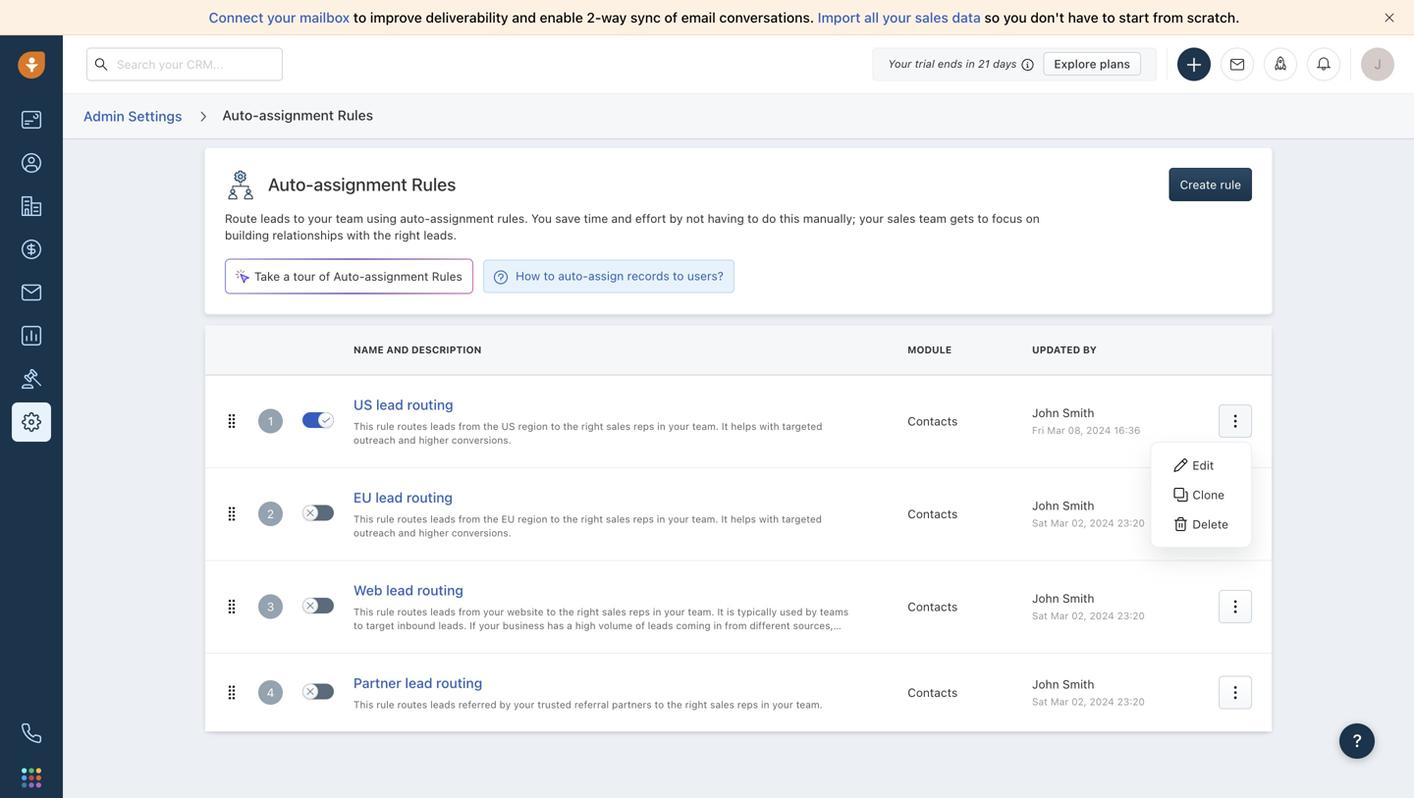 Task type: locate. For each thing, give the bounding box(es) containing it.
john for partner lead routing
[[1032, 677, 1059, 691]]

your trial ends in 21 days
[[888, 57, 1017, 70]]

2 vertical spatial 23:20
[[1117, 696, 1145, 708]]

02, for web lead routing
[[1072, 610, 1087, 622]]

right up web lead routing this rule routes leads from your website to the right sales reps in your team. it is typically used by teams to target inbound leads. if your business has a high volume of leads coming in from different sources, this rule helps improve lead management.
[[581, 513, 603, 525]]

mar inside john smith fri mar 08, 2024 16:36
[[1047, 425, 1065, 436]]

2 targeted from the top
[[782, 513, 822, 525]]

1 23:20 from the top
[[1117, 518, 1145, 529]]

this down partner
[[354, 699, 374, 710]]

this
[[779, 212, 800, 225], [354, 634, 371, 646]]

this right tick image
[[354, 421, 374, 432]]

Search your CRM... text field
[[86, 48, 283, 81]]

0 vertical spatial john smith sat mar 02, 2024 23:20
[[1032, 499, 1145, 529]]

leads down us lead routing link on the left of page
[[430, 421, 456, 432]]

rule for us lead routing
[[376, 421, 394, 432]]

region inside us lead routing this rule routes leads from the us region to the right sales reps in your team.  it helps with targeted outreach and higher conversions.
[[518, 421, 548, 432]]

1 vertical spatial with
[[759, 421, 779, 432]]

auto-
[[222, 107, 259, 123], [268, 174, 314, 195], [333, 269, 365, 283]]

mar for web lead routing
[[1051, 610, 1069, 622]]

move image for eu
[[225, 507, 239, 521]]

1 close image from the top
[[306, 509, 314, 517]]

sales inside us lead routing this rule routes leads from the us region to the right sales reps in your team.  it helps with targeted outreach and higher conversions.
[[606, 421, 631, 432]]

team left the gets
[[919, 212, 947, 225]]

partner lead routing this rule routes leads referred by your trusted referral partners to the right sales reps in your team.
[[354, 675, 823, 710]]

sales left the gets
[[887, 212, 916, 225]]

smith inside john smith fri mar 08, 2024 16:36
[[1063, 406, 1094, 420]]

right inside web lead routing this rule routes leads from your website to the right sales reps in your team. it is typically used by teams to target inbound leads. if your business has a high volume of leads coming in from different sources, this rule helps improve lead management.
[[577, 606, 599, 618]]

conversions. for eu lead routing
[[452, 527, 511, 539]]

this inside web lead routing this rule routes leads from your website to the right sales reps in your team. it is typically used by teams to target inbound leads. if your business has a high volume of leads coming in from different sources, this rule helps improve lead management.
[[354, 634, 371, 646]]

3 contacts from the top
[[908, 600, 958, 614]]

0 vertical spatial auto-
[[222, 107, 259, 123]]

outreach inside us lead routing this rule routes leads from the us region to the right sales reps in your team.  it helps with targeted outreach and higher conversions.
[[354, 435, 395, 446]]

leads up building
[[260, 212, 290, 225]]

a inside web lead routing this rule routes leads from your website to the right sales reps in your team. it is typically used by teams to target inbound leads. if your business has a high volume of leads coming in from different sources, this rule helps improve lead management.
[[567, 620, 572, 632]]

auto- down search your crm... text box
[[222, 107, 259, 123]]

rule up target
[[376, 606, 394, 618]]

having
[[708, 212, 744, 225]]

1 conversions. from the top
[[452, 435, 511, 446]]

rule inside partner lead routing this rule routes leads referred by your trusted referral partners to the right sales reps in your team.
[[376, 699, 394, 710]]

routing inside eu lead routing this rule routes leads from the eu region to the right sales reps in your team. it helps with targeted outreach and higher conversions.
[[406, 489, 453, 506]]

reps inside web lead routing this rule routes leads from your website to the right sales reps in your team. it is typically used by teams to target inbound leads. if your business has a high volume of leads coming in from different sources, this rule helps improve lead management.
[[629, 606, 650, 618]]

sat for partner lead routing
[[1032, 696, 1048, 708]]

2 vertical spatial helps
[[395, 634, 420, 646]]

2 john from the top
[[1032, 499, 1059, 513]]

sales inside "route leads to your team using auto-assignment rules. you save time and effort by not having to do this manually; your sales team gets to focus on building relationships with the right leads."
[[887, 212, 916, 225]]

0 horizontal spatial this
[[354, 634, 371, 646]]

john for us lead routing
[[1032, 406, 1059, 420]]

2 conversions. from the top
[[452, 527, 511, 539]]

with
[[347, 228, 370, 242], [759, 421, 779, 432], [759, 513, 779, 525]]

auto- right tour
[[333, 269, 365, 283]]

users?
[[687, 269, 724, 283]]

different
[[750, 620, 790, 632]]

a right 'has'
[[567, 620, 572, 632]]

contacts for us lead routing
[[908, 414, 958, 428]]

team left using
[[336, 212, 363, 225]]

0 vertical spatial targeted
[[782, 421, 822, 432]]

1 vertical spatial 23:20
[[1117, 610, 1145, 622]]

1 horizontal spatial us
[[501, 421, 515, 432]]

higher down the eu lead routing link
[[419, 527, 449, 539]]

a left tour
[[283, 269, 290, 283]]

from down description
[[458, 421, 480, 432]]

routing for web lead routing
[[417, 582, 463, 598]]

1 routes from the top
[[397, 421, 427, 432]]

higher inside eu lead routing this rule routes leads from the eu region to the right sales reps in your team. it helps with targeted outreach and higher conversions.
[[419, 527, 449, 539]]

move image left 3
[[225, 600, 239, 614]]

leads. left if
[[438, 620, 467, 632]]

1 vertical spatial of
[[319, 269, 330, 283]]

how to auto-assign records to users? link
[[484, 268, 733, 285]]

2 vertical spatial with
[[759, 513, 779, 525]]

1 vertical spatial john smith sat mar 02, 2024 23:20
[[1032, 592, 1145, 622]]

from inside us lead routing this rule routes leads from the us region to the right sales reps in your team.  it helps with targeted outreach and higher conversions.
[[458, 421, 480, 432]]

this inside web lead routing this rule routes leads from your website to the right sales reps in your team. it is typically used by teams to target inbound leads. if your business has a high volume of leads coming in from different sources, this rule helps improve lead management.
[[354, 606, 374, 618]]

how to auto-assign records to users?
[[516, 269, 724, 283]]

leads inside us lead routing this rule routes leads from the us region to the right sales reps in your team.  it helps with targeted outreach and higher conversions.
[[430, 421, 456, 432]]

this inside partner lead routing this rule routes leads referred by your trusted referral partners to the right sales reps in your team.
[[354, 699, 374, 710]]

conversations.
[[719, 9, 814, 26]]

way
[[601, 9, 627, 26]]

right inside "route leads to your team using auto-assignment rules. you save time and effort by not having to do this manually; your sales team gets to focus on building relationships with the right leads."
[[394, 228, 420, 242]]

in
[[966, 57, 975, 70], [657, 421, 666, 432], [657, 513, 665, 525], [653, 606, 661, 618], [714, 620, 722, 632], [761, 699, 769, 710]]

a
[[283, 269, 290, 283], [567, 620, 572, 632]]

2 region from the top
[[518, 513, 547, 525]]

0 horizontal spatial of
[[319, 269, 330, 283]]

right down using
[[394, 228, 420, 242]]

routing inside partner lead routing this rule routes leads referred by your trusted referral partners to the right sales reps in your team.
[[436, 675, 482, 691]]

move image left "4"
[[225, 686, 239, 700]]

0 vertical spatial 02,
[[1072, 518, 1087, 529]]

routes for partner
[[397, 699, 427, 710]]

1 sat from the top
[[1032, 518, 1048, 529]]

0 vertical spatial us
[[354, 397, 372, 413]]

sources,
[[793, 620, 833, 632]]

helps inside us lead routing this rule routes leads from the us region to the right sales reps in your team.  it helps with targeted outreach and higher conversions.
[[731, 421, 757, 432]]

2024 inside john smith fri mar 08, 2024 16:36
[[1086, 425, 1111, 436]]

higher down us lead routing link on the left of page
[[419, 435, 449, 446]]

23:20 for eu lead routing
[[1117, 518, 1145, 529]]

of right volume
[[635, 620, 645, 632]]

this inside eu lead routing this rule routes leads from the eu region to the right sales reps in your team. it helps with targeted outreach and higher conversions.
[[354, 513, 374, 525]]

auto- right using
[[400, 212, 430, 225]]

routes for web
[[397, 606, 427, 618]]

assign
[[588, 269, 624, 283]]

do
[[762, 212, 776, 225]]

it inside web lead routing this rule routes leads from your website to the right sales reps in your team. it is typically used by teams to target inbound leads. if your business has a high volume of leads coming in from different sources, this rule helps improve lead management.
[[717, 606, 724, 618]]

this up target
[[354, 606, 374, 618]]

high
[[575, 620, 596, 632]]

routes for eu
[[397, 513, 427, 525]]

from up if
[[458, 606, 480, 618]]

and down us lead routing link on the left of page
[[398, 435, 416, 446]]

improve down inbound
[[423, 634, 461, 646]]

routing up inbound
[[417, 582, 463, 598]]

this inside us lead routing this rule routes leads from the us region to the right sales reps in your team.  it helps with targeted outreach and higher conversions.
[[354, 421, 374, 432]]

1 vertical spatial this
[[354, 634, 371, 646]]

02, for eu lead routing
[[1072, 518, 1087, 529]]

0 horizontal spatial us
[[354, 397, 372, 413]]

take a tour of auto-assignment rules
[[254, 269, 462, 283]]

sales inside web lead routing this rule routes leads from your website to the right sales reps in your team. it is typically used by teams to target inbound leads. if your business has a high volume of leads coming in from different sources, this rule helps improve lead management.
[[602, 606, 626, 618]]

import all your sales data link
[[818, 9, 984, 26]]

conversions. inside us lead routing this rule routes leads from the us region to the right sales reps in your team.  it helps with targeted outreach and higher conversions.
[[452, 435, 511, 446]]

0 vertical spatial move image
[[225, 507, 239, 521]]

right up high
[[577, 606, 599, 618]]

explore plans link
[[1043, 52, 1141, 76]]

2024
[[1086, 425, 1111, 436], [1090, 518, 1114, 529], [1090, 610, 1114, 622], [1090, 696, 1114, 708]]

this down target
[[354, 634, 371, 646]]

0 horizontal spatial a
[[283, 269, 290, 283]]

leads left coming
[[648, 620, 673, 632]]

rule inside eu lead routing this rule routes leads from the eu region to the right sales reps in your team. it helps with targeted outreach and higher conversions.
[[376, 513, 394, 525]]

lead right web
[[386, 582, 414, 598]]

and down the eu lead routing link
[[398, 527, 416, 539]]

4 smith from the top
[[1063, 677, 1094, 691]]

lead inside us lead routing this rule routes leads from the us region to the right sales reps in your team.  it helps with targeted outreach and higher conversions.
[[376, 397, 403, 413]]

1 move image from the top
[[225, 507, 239, 521]]

web lead routing this rule routes leads from your website to the right sales reps in your team. it is typically used by teams to target inbound leads. if your business has a high volume of leads coming in from different sources, this rule helps improve lead management.
[[354, 582, 849, 646]]

1 vertical spatial sat
[[1032, 610, 1048, 622]]

1 this from the top
[[354, 421, 374, 432]]

3 02, from the top
[[1072, 696, 1087, 708]]

leads down the eu lead routing link
[[430, 513, 456, 525]]

plans
[[1100, 57, 1130, 71]]

0 vertical spatial a
[[283, 269, 290, 283]]

0 vertical spatial move image
[[225, 414, 239, 428]]

contacts
[[908, 414, 958, 428], [908, 507, 958, 521], [908, 600, 958, 614], [908, 686, 958, 700]]

with for us lead routing
[[759, 421, 779, 432]]

2 02, from the top
[[1072, 610, 1087, 622]]

routing for partner lead routing
[[436, 675, 482, 691]]

leads. inside "route leads to your team using auto-assignment rules. you save time and effort by not having to do this manually; your sales team gets to focus on building relationships with the right leads."
[[424, 228, 457, 242]]

2 routes from the top
[[397, 513, 427, 525]]

1 vertical spatial conversions.
[[452, 527, 511, 539]]

from inside eu lead routing this rule routes leads from the eu region to the right sales reps in your team. it helps with targeted outreach and higher conversions.
[[458, 513, 480, 525]]

lead for eu lead routing
[[375, 489, 403, 506]]

sync
[[630, 9, 661, 26]]

routes inside us lead routing this rule routes leads from the us region to the right sales reps in your team.  it helps with targeted outreach and higher conversions.
[[397, 421, 427, 432]]

this for eu
[[354, 513, 374, 525]]

close image
[[306, 509, 314, 517], [306, 688, 314, 696]]

close image
[[1385, 13, 1394, 23]]

1 vertical spatial it
[[721, 513, 728, 525]]

region inside eu lead routing this rule routes leads from the eu region to the right sales reps in your team. it helps with targeted outreach and higher conversions.
[[518, 513, 547, 525]]

outreach for us
[[354, 435, 395, 446]]

move image left the 2
[[225, 507, 239, 521]]

targeted
[[782, 421, 822, 432], [782, 513, 822, 525]]

0 vertical spatial higher
[[419, 435, 449, 446]]

sales up eu lead routing this rule routes leads from the eu region to the right sales reps in your team. it helps with targeted outreach and higher conversions.
[[606, 421, 631, 432]]

rule down partner
[[376, 699, 394, 710]]

2 smith from the top
[[1063, 499, 1094, 513]]

it inside us lead routing this rule routes leads from the us region to the right sales reps in your team.  it helps with targeted outreach and higher conversions.
[[722, 421, 728, 432]]

3 smith from the top
[[1063, 592, 1094, 605]]

trusted
[[537, 699, 572, 710]]

routing inside web lead routing this rule routes leads from your website to the right sales reps in your team. it is typically used by teams to target inbound leads. if your business has a high volume of leads coming in from different sources, this rule helps improve lead management.
[[417, 582, 463, 598]]

by up sources,
[[806, 606, 817, 618]]

2 vertical spatial rules
[[432, 269, 462, 283]]

routing down us lead routing link on the left of page
[[406, 489, 453, 506]]

mar for eu lead routing
[[1051, 518, 1069, 529]]

name
[[354, 344, 384, 355]]

with inside eu lead routing this rule routes leads from the eu region to the right sales reps in your team. it helps with targeted outreach and higher conversions.
[[759, 513, 779, 525]]

0 vertical spatial leads.
[[424, 228, 457, 242]]

1 vertical spatial 02,
[[1072, 610, 1087, 622]]

higher
[[419, 435, 449, 446], [419, 527, 449, 539]]

1 vertical spatial targeted
[[782, 513, 822, 525]]

rules
[[338, 107, 373, 123], [412, 174, 456, 195], [432, 269, 462, 283]]

route leads to your team using auto-assignment rules. you save time and effort by not having to do this manually; your sales team gets to focus on building relationships with the right leads.
[[225, 212, 1040, 242]]

1 horizontal spatial auto-
[[268, 174, 314, 195]]

target
[[366, 620, 394, 632]]

1 vertical spatial close image
[[306, 688, 314, 696]]

targeted inside eu lead routing this rule routes leads from the eu region to the right sales reps in your team. it helps with targeted outreach and higher conversions.
[[782, 513, 822, 525]]

by left not
[[669, 212, 683, 225]]

in inside partner lead routing this rule routes leads referred by your trusted referral partners to the right sales reps in your team.
[[761, 699, 769, 710]]

explore
[[1054, 57, 1097, 71]]

close image right the 2
[[306, 509, 314, 517]]

2 sat from the top
[[1032, 610, 1048, 622]]

a inside "take a tour of auto-assignment rules" button
[[283, 269, 290, 283]]

0 vertical spatial 23:20
[[1117, 518, 1145, 529]]

2 this from the top
[[354, 513, 374, 525]]

routes down partner lead routing link on the bottom left of page
[[397, 699, 427, 710]]

routing
[[407, 397, 453, 413], [406, 489, 453, 506], [417, 582, 463, 598], [436, 675, 482, 691]]

sat for web lead routing
[[1032, 610, 1048, 622]]

conversions.
[[452, 435, 511, 446], [452, 527, 511, 539]]

sat for eu lead routing
[[1032, 518, 1048, 529]]

4 this from the top
[[354, 699, 374, 710]]

auto- right how at the left top of the page
[[558, 269, 588, 283]]

your
[[888, 57, 912, 70]]

john for eu lead routing
[[1032, 499, 1059, 513]]

conversions. inside eu lead routing this rule routes leads from the eu region to the right sales reps in your team. it helps with targeted outreach and higher conversions.
[[452, 527, 511, 539]]

eu up web
[[354, 489, 372, 506]]

john smith sat mar 02, 2024 23:20 for partner lead routing
[[1032, 677, 1145, 708]]

routes inside eu lead routing this rule routes leads from the eu region to the right sales reps in your team. it helps with targeted outreach and higher conversions.
[[397, 513, 427, 525]]

used
[[780, 606, 803, 618]]

1 vertical spatial higher
[[419, 527, 449, 539]]

1 outreach from the top
[[354, 435, 395, 446]]

right up eu lead routing this rule routes leads from the eu region to the right sales reps in your team. it helps with targeted outreach and higher conversions.
[[581, 421, 603, 432]]

3 sat from the top
[[1032, 696, 1048, 708]]

it
[[722, 421, 728, 432], [721, 513, 728, 525], [717, 606, 724, 618]]

routing for eu lead routing
[[406, 489, 453, 506]]

team.
[[692, 421, 719, 432], [692, 513, 718, 525], [688, 606, 714, 618], [796, 699, 823, 710]]

this right do
[[779, 212, 800, 225]]

0 vertical spatial conversions.
[[452, 435, 511, 446]]

0 vertical spatial of
[[664, 9, 678, 26]]

0 vertical spatial it
[[722, 421, 728, 432]]

1 horizontal spatial team
[[919, 212, 947, 225]]

with inside "route leads to your team using auto-assignment rules. you save time and effort by not having to do this manually; your sales team gets to focus on building relationships with the right leads."
[[347, 228, 370, 242]]

1 john smith sat mar 02, 2024 23:20 from the top
[[1032, 499, 1145, 529]]

1 vertical spatial leads.
[[438, 620, 467, 632]]

3 this from the top
[[354, 606, 374, 618]]

sales up volume
[[602, 606, 626, 618]]

1 john from the top
[[1032, 406, 1059, 420]]

create
[[1180, 178, 1217, 191]]

connect your mailbox link
[[209, 9, 353, 26]]

assignment
[[259, 107, 334, 123], [314, 174, 407, 195], [430, 212, 494, 225], [365, 269, 429, 283]]

0 vertical spatial close image
[[306, 509, 314, 517]]

contacts for web lead routing
[[908, 600, 958, 614]]

4 contacts from the top
[[908, 686, 958, 700]]

and right time
[[611, 212, 632, 225]]

1 vertical spatial move image
[[225, 600, 239, 614]]

manually;
[[803, 212, 856, 225]]

it inside eu lead routing this rule routes leads from the eu region to the right sales reps in your team. it helps with targeted outreach and higher conversions.
[[721, 513, 728, 525]]

leads. up take a tour of auto-assignment rules
[[424, 228, 457, 242]]

2 close image from the top
[[306, 688, 314, 696]]

0 vertical spatial sat
[[1032, 518, 1048, 529]]

1 horizontal spatial a
[[567, 620, 572, 632]]

and right name
[[386, 344, 409, 355]]

eu up website
[[501, 513, 515, 525]]

move image left 1
[[225, 414, 239, 428]]

move image
[[225, 507, 239, 521], [225, 686, 239, 700]]

leads inside partner lead routing this rule routes leads referred by your trusted referral partners to the right sales reps in your team.
[[430, 699, 456, 710]]

reps
[[634, 421, 654, 432], [633, 513, 654, 525], [629, 606, 650, 618], [737, 699, 758, 710]]

outreach down the eu lead routing link
[[354, 527, 395, 539]]

1 vertical spatial outreach
[[354, 527, 395, 539]]

2 vertical spatial auto-
[[333, 269, 365, 283]]

routing down name and description
[[407, 397, 453, 413]]

1 vertical spatial helps
[[731, 513, 756, 525]]

08,
[[1068, 425, 1083, 436]]

save
[[555, 212, 581, 225]]

routes down the eu lead routing link
[[397, 513, 427, 525]]

2 move image from the top
[[225, 686, 239, 700]]

1 higher from the top
[[419, 435, 449, 446]]

leads down partner lead routing link on the bottom left of page
[[430, 699, 456, 710]]

rule down the eu lead routing link
[[376, 513, 394, 525]]

1 02, from the top
[[1072, 518, 1087, 529]]

2 23:20 from the top
[[1117, 610, 1145, 622]]

from
[[1153, 9, 1183, 26], [458, 421, 480, 432], [458, 513, 480, 525], [458, 606, 480, 618], [725, 620, 747, 632]]

0 vertical spatial helps
[[731, 421, 757, 432]]

1 move image from the top
[[225, 414, 239, 428]]

2 vertical spatial it
[[717, 606, 724, 618]]

2 john smith sat mar 02, 2024 23:20 from the top
[[1032, 592, 1145, 622]]

by
[[669, 212, 683, 225], [1083, 344, 1097, 355], [806, 606, 817, 618], [499, 699, 511, 710]]

2 vertical spatial of
[[635, 620, 645, 632]]

john smith sat mar 02, 2024 23:20
[[1032, 499, 1145, 529], [1032, 592, 1145, 622], [1032, 677, 1145, 708]]

0 horizontal spatial eu
[[354, 489, 372, 506]]

1 region from the top
[[518, 421, 548, 432]]

2 horizontal spatial of
[[664, 9, 678, 26]]

gets
[[950, 212, 974, 225]]

0 vertical spatial improve
[[370, 9, 422, 26]]

and inside eu lead routing this rule routes leads from the eu region to the right sales reps in your team. it helps with targeted outreach and higher conversions.
[[398, 527, 416, 539]]

is
[[727, 606, 734, 618]]

from for us lead routing
[[458, 421, 480, 432]]

higher inside us lead routing this rule routes leads from the us region to the right sales reps in your team.  it helps with targeted outreach and higher conversions.
[[419, 435, 449, 446]]

3 23:20 from the top
[[1117, 696, 1145, 708]]

conversions. down the eu lead routing link
[[452, 527, 511, 539]]

sales up web lead routing this rule routes leads from your website to the right sales reps in your team. it is typically used by teams to target inbound leads. if your business has a high volume of leads coming in from different sources, this rule helps improve lead management.
[[606, 513, 630, 525]]

lead inside partner lead routing this rule routes leads referred by your trusted referral partners to the right sales reps in your team.
[[405, 675, 432, 691]]

2 higher from the top
[[419, 527, 449, 539]]

1 contacts from the top
[[908, 414, 958, 428]]

helps for us lead routing
[[731, 421, 757, 432]]

1 vertical spatial move image
[[225, 686, 239, 700]]

close image for eu lead routing
[[306, 509, 314, 517]]

with inside us lead routing this rule routes leads from the us region to the right sales reps in your team.  it helps with targeted outreach and higher conversions.
[[759, 421, 779, 432]]

of inside web lead routing this rule routes leads from your website to the right sales reps in your team. it is typically used by teams to target inbound leads. if your business has a high volume of leads coming in from different sources, this rule helps improve lead management.
[[635, 620, 645, 632]]

outreach inside eu lead routing this rule routes leads from the eu region to the right sales reps in your team. it helps with targeted outreach and higher conversions.
[[354, 527, 395, 539]]

team
[[336, 212, 363, 225], [919, 212, 947, 225]]

0 vertical spatial this
[[779, 212, 800, 225]]

sales down coming
[[710, 699, 734, 710]]

tick image
[[322, 416, 330, 424]]

1 smith from the top
[[1063, 406, 1094, 420]]

0 vertical spatial outreach
[[354, 435, 395, 446]]

rule inside button
[[1220, 178, 1241, 191]]

0 vertical spatial with
[[347, 228, 370, 242]]

sales inside partner lead routing this rule routes leads referred by your trusted referral partners to the right sales reps in your team.
[[710, 699, 734, 710]]

the inside "route leads to your team using auto-assignment rules. you save time and effort by not having to do this manually; your sales team gets to focus on building relationships with the right leads."
[[373, 228, 391, 242]]

routing inside us lead routing this rule routes leads from the us region to the right sales reps in your team.  it helps with targeted outreach and higher conversions.
[[407, 397, 453, 413]]

from up web lead routing link
[[458, 513, 480, 525]]

of right "sync"
[[664, 9, 678, 26]]

this for web
[[354, 606, 374, 618]]

rules inside button
[[432, 269, 462, 283]]

leads up inbound
[[430, 606, 456, 618]]

02,
[[1072, 518, 1087, 529], [1072, 610, 1087, 622], [1072, 696, 1087, 708]]

improve inside web lead routing this rule routes leads from your website to the right sales reps in your team. it is typically used by teams to target inbound leads. if your business has a high volume of leads coming in from different sources, this rule helps improve lead management.
[[423, 634, 461, 646]]

region for us lead routing
[[518, 421, 548, 432]]

rule down us lead routing link on the left of page
[[376, 421, 394, 432]]

2 move image from the top
[[225, 600, 239, 614]]

reps inside us lead routing this rule routes leads from the us region to the right sales reps in your team.  it helps with targeted outreach and higher conversions.
[[634, 421, 654, 432]]

lead down name
[[376, 397, 403, 413]]

eu
[[354, 489, 372, 506], [501, 513, 515, 525]]

3 john from the top
[[1032, 592, 1059, 605]]

right inside eu lead routing this rule routes leads from the eu region to the right sales reps in your team. it helps with targeted outreach and higher conversions.
[[581, 513, 603, 525]]

mar for us lead routing
[[1047, 425, 1065, 436]]

2 contacts from the top
[[908, 507, 958, 521]]

routes inside web lead routing this rule routes leads from your website to the right sales reps in your team. it is typically used by teams to target inbound leads. if your business has a high volume of leads coming in from different sources, this rule helps improve lead management.
[[397, 606, 427, 618]]

rule
[[1220, 178, 1241, 191], [376, 421, 394, 432], [376, 513, 394, 525], [376, 606, 394, 618], [374, 634, 392, 646], [376, 699, 394, 710]]

1 horizontal spatial auto-
[[558, 269, 588, 283]]

1 vertical spatial region
[[518, 513, 547, 525]]

and
[[512, 9, 536, 26], [611, 212, 632, 225], [386, 344, 409, 355], [398, 435, 416, 446], [398, 527, 416, 539]]

fri
[[1032, 425, 1044, 436]]

3 routes from the top
[[397, 606, 427, 618]]

4 john from the top
[[1032, 677, 1059, 691]]

from down "is"
[[725, 620, 747, 632]]

lead for us lead routing
[[376, 397, 403, 413]]

you
[[531, 212, 552, 225]]

routes up inbound
[[397, 606, 427, 618]]

by inside partner lead routing this rule routes leads referred by your trusted referral partners to the right sales reps in your team.
[[499, 699, 511, 710]]

1 vertical spatial auto-
[[268, 174, 314, 195]]

the
[[373, 228, 391, 242], [483, 421, 499, 432], [563, 421, 578, 432], [483, 513, 499, 525], [563, 513, 578, 525], [559, 606, 574, 618], [667, 699, 682, 710]]

2 outreach from the top
[[354, 527, 395, 539]]

leads for eu lead routing
[[430, 513, 456, 525]]

2 horizontal spatial auto-
[[333, 269, 365, 283]]

3 john smith sat mar 02, 2024 23:20 from the top
[[1032, 677, 1145, 708]]

auto-assignment rules
[[222, 107, 373, 123], [268, 174, 456, 195]]

1 horizontal spatial eu
[[501, 513, 515, 525]]

1 horizontal spatial of
[[635, 620, 645, 632]]

settings
[[128, 108, 182, 124]]

lead down us lead routing link on the left of page
[[375, 489, 403, 506]]

improve
[[370, 9, 422, 26], [423, 634, 461, 646]]

this down the eu lead routing link
[[354, 513, 374, 525]]

1 targeted from the top
[[782, 421, 822, 432]]

rule right create
[[1220, 178, 1241, 191]]

0 vertical spatial region
[[518, 421, 548, 432]]

admin settings link
[[82, 101, 183, 132]]

2 vertical spatial 02,
[[1072, 696, 1087, 708]]

4 routes from the top
[[397, 699, 427, 710]]

effort
[[635, 212, 666, 225]]

routing up referred
[[436, 675, 482, 691]]

us
[[354, 397, 372, 413], [501, 421, 515, 432]]

0 horizontal spatial improve
[[370, 9, 422, 26]]

with for eu lead routing
[[759, 513, 779, 525]]

0 horizontal spatial team
[[336, 212, 363, 225]]

lead inside eu lead routing this rule routes leads from the eu region to the right sales reps in your team. it helps with targeted outreach and higher conversions.
[[375, 489, 403, 506]]

targeted inside us lead routing this rule routes leads from the us region to the right sales reps in your team.  it helps with targeted outreach and higher conversions.
[[782, 421, 822, 432]]

leads inside eu lead routing this rule routes leads from the eu region to the right sales reps in your team. it helps with targeted outreach and higher conversions.
[[430, 513, 456, 525]]

right right 'partners'
[[685, 699, 707, 710]]

1 horizontal spatial improve
[[423, 634, 461, 646]]

move image
[[225, 414, 239, 428], [225, 600, 239, 614]]

send email image
[[1230, 58, 1244, 71]]

1 horizontal spatial this
[[779, 212, 800, 225]]

freshworks switcher image
[[22, 768, 41, 788]]

from for eu lead routing
[[458, 513, 480, 525]]

0 horizontal spatial auto-
[[400, 212, 430, 225]]

lead right partner
[[405, 675, 432, 691]]

eu lead routing this rule routes leads from the eu region to the right sales reps in your team. it helps with targeted outreach and higher conversions.
[[354, 489, 822, 539]]

2 vertical spatial john smith sat mar 02, 2024 23:20
[[1032, 677, 1145, 708]]

routes inside partner lead routing this rule routes leads referred by your trusted referral partners to the right sales reps in your team.
[[397, 699, 427, 710]]

right inside partner lead routing this rule routes leads referred by your trusted referral partners to the right sales reps in your team.
[[685, 699, 707, 710]]

outreach down us lead routing link on the left of page
[[354, 435, 395, 446]]

your
[[267, 9, 296, 26], [883, 9, 911, 26], [308, 212, 332, 225], [859, 212, 884, 225], [668, 421, 689, 432], [668, 513, 689, 525], [483, 606, 504, 618], [664, 606, 685, 618], [479, 620, 500, 632], [514, 699, 535, 710], [772, 699, 793, 710]]

of right tour
[[319, 269, 330, 283]]

1 vertical spatial auto-
[[558, 269, 588, 283]]

1 vertical spatial improve
[[423, 634, 461, 646]]

auto- up the relationships
[[268, 174, 314, 195]]

helps inside eu lead routing this rule routes leads from the eu region to the right sales reps in your team. it helps with targeted outreach and higher conversions.
[[731, 513, 756, 525]]

on
[[1026, 212, 1040, 225]]

targeted for eu lead routing
[[782, 513, 822, 525]]

21
[[978, 57, 990, 70]]

conversions. down us lead routing link on the left of page
[[452, 435, 511, 446]]

1 vertical spatial a
[[567, 620, 572, 632]]

23:20 for partner lead routing
[[1117, 696, 1145, 708]]

close image right "4"
[[306, 688, 314, 696]]

improve left deliverability
[[370, 9, 422, 26]]

2 vertical spatial sat
[[1032, 696, 1048, 708]]

routes down us lead routing link on the left of page
[[397, 421, 427, 432]]

rule for eu lead routing
[[376, 513, 394, 525]]

rule inside us lead routing this rule routes leads from the us region to the right sales reps in your team.  it helps with targeted outreach and higher conversions.
[[376, 421, 394, 432]]

it for us lead routing
[[722, 421, 728, 432]]

0 vertical spatial auto-
[[400, 212, 430, 225]]

smith
[[1063, 406, 1094, 420], [1063, 499, 1094, 513], [1063, 592, 1094, 605], [1063, 677, 1094, 691]]

by right referred
[[499, 699, 511, 710]]

john inside john smith fri mar 08, 2024 16:36
[[1032, 406, 1059, 420]]

23:20
[[1117, 518, 1145, 529], [1117, 610, 1145, 622], [1117, 696, 1145, 708]]



Task type: describe. For each thing, give the bounding box(es) containing it.
has
[[547, 620, 564, 632]]

smith for web lead routing
[[1063, 592, 1094, 605]]

helps inside web lead routing this rule routes leads from your website to the right sales reps in your team. it is typically used by teams to target inbound leads. if your business has a high volume of leads coming in from different sources, this rule helps improve lead management.
[[395, 634, 420, 646]]

admin settings
[[83, 108, 182, 124]]

routes for us
[[397, 421, 427, 432]]

reps inside eu lead routing this rule routes leads from the eu region to the right sales reps in your team. it helps with targeted outreach and higher conversions.
[[633, 513, 654, 525]]

module
[[908, 344, 952, 355]]

auto- inside how to auto-assign records to users? link
[[558, 269, 588, 283]]

16:36
[[1114, 425, 1141, 436]]

using
[[367, 212, 397, 225]]

description
[[411, 344, 482, 355]]

your inside us lead routing this rule routes leads from the us region to the right sales reps in your team.  it helps with targeted outreach and higher conversions.
[[668, 421, 689, 432]]

leads for us lead routing
[[430, 421, 456, 432]]

lead for partner lead routing
[[405, 675, 432, 691]]

what's new image
[[1274, 56, 1287, 70]]

clone
[[1193, 488, 1225, 502]]

delete
[[1193, 517, 1228, 531]]

phone element
[[12, 714, 51, 753]]

contacts for partner lead routing
[[908, 686, 958, 700]]

management.
[[487, 634, 551, 646]]

tour
[[293, 269, 316, 283]]

website
[[507, 606, 544, 618]]

leads inside "route leads to your team using auto-assignment rules. you save time and effort by not having to do this manually; your sales team gets to focus on building relationships with the right leads."
[[260, 212, 290, 225]]

email
[[681, 9, 716, 26]]

partner
[[354, 675, 401, 691]]

import
[[818, 9, 861, 26]]

routing for us lead routing
[[407, 397, 453, 413]]

you
[[1003, 9, 1027, 26]]

if
[[470, 620, 476, 632]]

route
[[225, 212, 257, 225]]

days
[[993, 57, 1017, 70]]

john smith sat mar 02, 2024 23:20 for web lead routing
[[1032, 592, 1145, 622]]

us lead routing link
[[354, 395, 453, 418]]

by inside "route leads to your team using auto-assignment rules. you save time and effort by not having to do this manually; your sales team gets to focus on building relationships with the right leads."
[[669, 212, 683, 225]]

updated
[[1032, 344, 1080, 355]]

move image for web
[[225, 600, 239, 614]]

create rule button
[[1169, 168, 1252, 201]]

leads for web lead routing
[[430, 606, 456, 618]]

sales left data at the top
[[915, 9, 948, 26]]

team. inside web lead routing this rule routes leads from your website to the right sales reps in your team. it is typically used by teams to target inbound leads. if your business has a high volume of leads coming in from different sources, this rule helps improve lead management.
[[688, 606, 714, 618]]

and left enable on the left of page
[[512, 9, 536, 26]]

by inside web lead routing this rule routes leads from your website to the right sales reps in your team. it is typically used by teams to target inbound leads. if your business has a high volume of leads coming in from different sources, this rule helps improve lead management.
[[806, 606, 817, 618]]

right inside us lead routing this rule routes leads from the us region to the right sales reps in your team.  it helps with targeted outreach and higher conversions.
[[581, 421, 603, 432]]

enable
[[540, 9, 583, 26]]

2024 for eu lead routing
[[1090, 518, 1114, 529]]

admin
[[83, 108, 125, 124]]

23:20 for web lead routing
[[1117, 610, 1145, 622]]

ends
[[938, 57, 963, 70]]

2024 for partner lead routing
[[1090, 696, 1114, 708]]

inbound
[[397, 620, 436, 632]]

to inside us lead routing this rule routes leads from the us region to the right sales reps in your team.  it helps with targeted outreach and higher conversions.
[[551, 421, 560, 432]]

rule down target
[[374, 634, 392, 646]]

in inside us lead routing this rule routes leads from the us region to the right sales reps in your team.  it helps with targeted outreach and higher conversions.
[[657, 421, 666, 432]]

take
[[254, 269, 280, 283]]

reps inside partner lead routing this rule routes leads referred by your trusted referral partners to the right sales reps in your team.
[[737, 699, 758, 710]]

close image
[[306, 602, 314, 610]]

john smith sat mar 02, 2024 23:20 for eu lead routing
[[1032, 499, 1145, 529]]

1 vertical spatial auto-assignment rules
[[268, 174, 456, 195]]

and inside us lead routing this rule routes leads from the us region to the right sales reps in your team.  it helps with targeted outreach and higher conversions.
[[398, 435, 416, 446]]

0 horizontal spatial auto-
[[222, 107, 259, 123]]

02, for partner lead routing
[[1072, 696, 1087, 708]]

connect
[[209, 9, 264, 26]]

have
[[1068, 9, 1099, 26]]

3
[[267, 600, 274, 614]]

4
[[267, 686, 274, 700]]

updated by
[[1032, 344, 1097, 355]]

volume
[[599, 620, 633, 632]]

leads. inside web lead routing this rule routes leads from your website to the right sales reps in your team. it is typically used by teams to target inbound leads. if your business has a high volume of leads coming in from different sources, this rule helps improve lead management.
[[438, 620, 467, 632]]

business
[[503, 620, 544, 632]]

leads for partner lead routing
[[430, 699, 456, 710]]

explore plans
[[1054, 57, 1130, 71]]

2024 for us lead routing
[[1086, 425, 1111, 436]]

all
[[864, 9, 879, 26]]

by right updated
[[1083, 344, 1097, 355]]

start
[[1119, 9, 1149, 26]]

typically
[[737, 606, 777, 618]]

this inside "route leads to your team using auto-assignment rules. you save time and effort by not having to do this manually; your sales team gets to focus on building relationships with the right leads."
[[779, 212, 800, 225]]

this for partner
[[354, 699, 374, 710]]

create rule
[[1180, 178, 1241, 191]]

1 vertical spatial rules
[[412, 174, 456, 195]]

john for web lead routing
[[1032, 592, 1059, 605]]

higher for us lead routing
[[419, 435, 449, 446]]

trial
[[915, 57, 935, 70]]

assignment inside button
[[365, 269, 429, 283]]

deliverability
[[426, 9, 508, 26]]

in inside eu lead routing this rule routes leads from the eu region to the right sales reps in your team. it helps with targeted outreach and higher conversions.
[[657, 513, 665, 525]]

targeted for us lead routing
[[782, 421, 822, 432]]

referred
[[458, 699, 497, 710]]

time
[[584, 212, 608, 225]]

mar for partner lead routing
[[1051, 696, 1069, 708]]

records
[[627, 269, 670, 283]]

smith for eu lead routing
[[1063, 499, 1094, 513]]

partner lead routing link
[[354, 674, 482, 696]]

2 team from the left
[[919, 212, 947, 225]]

properties image
[[22, 369, 41, 389]]

the inside web lead routing this rule routes leads from your website to the right sales reps in your team. it is typically used by teams to target inbound leads. if your business has a high volume of leads coming in from different sources, this rule helps improve lead management.
[[559, 606, 574, 618]]

region for eu lead routing
[[518, 513, 547, 525]]

it for eu lead routing
[[721, 513, 728, 525]]

sales inside eu lead routing this rule routes leads from the eu region to the right sales reps in your team. it helps with targeted outreach and higher conversions.
[[606, 513, 630, 525]]

focus
[[992, 212, 1023, 225]]

relationships
[[272, 228, 343, 242]]

2-
[[587, 9, 601, 26]]

lead for web lead routing
[[386, 582, 414, 598]]

auto- inside "take a tour of auto-assignment rules" button
[[333, 269, 365, 283]]

so
[[984, 9, 1000, 26]]

0 vertical spatial eu
[[354, 489, 372, 506]]

to inside partner lead routing this rule routes leads referred by your trusted referral partners to the right sales reps in your team.
[[655, 699, 664, 710]]

take a tour of auto-assignment rules button
[[226, 260, 472, 293]]

auto- inside "route leads to your team using auto-assignment rules. you save time and effort by not having to do this manually; your sales team gets to focus on building relationships with the right leads."
[[400, 212, 430, 225]]

from right start
[[1153, 9, 1183, 26]]

take a tour of auto-assignment rules link
[[225, 260, 473, 293]]

move image for us
[[225, 414, 239, 428]]

not
[[686, 212, 704, 225]]

1 vertical spatial eu
[[501, 513, 515, 525]]

partners
[[612, 699, 652, 710]]

web
[[354, 582, 382, 598]]

1 team from the left
[[336, 212, 363, 225]]

referral
[[574, 699, 609, 710]]

team. inside us lead routing this rule routes leads from the us region to the right sales reps in your team.  it helps with targeted outreach and higher conversions.
[[692, 421, 719, 432]]

data
[[952, 9, 981, 26]]

building
[[225, 228, 269, 242]]

coming
[[676, 620, 711, 632]]

move image for partner
[[225, 686, 239, 700]]

outreach for eu
[[354, 527, 395, 539]]

the inside partner lead routing this rule routes leads referred by your trusted referral partners to the right sales reps in your team.
[[667, 699, 682, 710]]

phone image
[[22, 724, 41, 743]]

0 vertical spatial auto-assignment rules
[[222, 107, 373, 123]]

1
[[268, 414, 273, 428]]

edit
[[1193, 459, 1214, 472]]

assignment inside "route leads to your team using auto-assignment rules. you save time and effort by not having to do this manually; your sales team gets to focus on building relationships with the right leads."
[[430, 212, 494, 225]]

us lead routing this rule routes leads from the us region to the right sales reps in your team.  it helps with targeted outreach and higher conversions.
[[354, 397, 822, 446]]

helps for eu lead routing
[[731, 513, 756, 525]]

name and description
[[354, 344, 482, 355]]

lead down if
[[464, 634, 484, 646]]

contacts for eu lead routing
[[908, 507, 958, 521]]

rules.
[[497, 212, 528, 225]]

mailbox
[[300, 9, 350, 26]]

close image for partner lead routing
[[306, 688, 314, 696]]

conversions. for us lead routing
[[452, 435, 511, 446]]

rule for web lead routing
[[376, 606, 394, 618]]

1 vertical spatial us
[[501, 421, 515, 432]]

web lead routing link
[[354, 581, 463, 603]]

rule for partner lead routing
[[376, 699, 394, 710]]

from for web lead routing
[[458, 606, 480, 618]]

of inside "take a tour of auto-assignment rules" button
[[319, 269, 330, 283]]

smith for partner lead routing
[[1063, 677, 1094, 691]]

this for us
[[354, 421, 374, 432]]

smith for us lead routing
[[1063, 406, 1094, 420]]

to inside eu lead routing this rule routes leads from the eu region to the right sales reps in your team. it helps with targeted outreach and higher conversions.
[[550, 513, 560, 525]]

team. inside partner lead routing this rule routes leads referred by your trusted referral partners to the right sales reps in your team.
[[796, 699, 823, 710]]

higher for eu lead routing
[[419, 527, 449, 539]]

2024 for web lead routing
[[1090, 610, 1114, 622]]

how
[[516, 269, 540, 283]]

team. inside eu lead routing this rule routes leads from the eu region to the right sales reps in your team. it helps with targeted outreach and higher conversions.
[[692, 513, 718, 525]]

teams
[[820, 606, 849, 618]]

0 vertical spatial rules
[[338, 107, 373, 123]]

eu lead routing link
[[354, 488, 453, 510]]

scratch.
[[1187, 9, 1240, 26]]

and inside "route leads to your team using auto-assignment rules. you save time and effort by not having to do this manually; your sales team gets to focus on building relationships with the right leads."
[[611, 212, 632, 225]]

your inside eu lead routing this rule routes leads from the eu region to the right sales reps in your team. it helps with targeted outreach and higher conversions.
[[668, 513, 689, 525]]

2
[[267, 507, 274, 521]]

john smith fri mar 08, 2024 16:36
[[1032, 406, 1141, 436]]



Task type: vqa. For each thing, say whether or not it's contained in the screenshot.
middle the 23:20
yes



